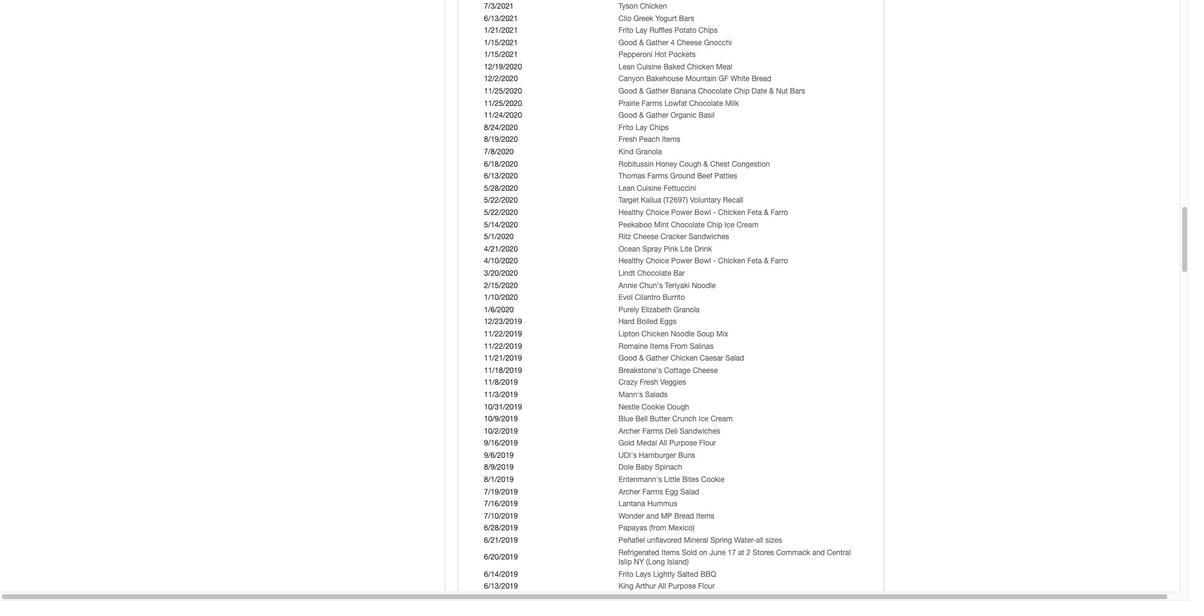 Task type: vqa. For each thing, say whether or not it's contained in the screenshot.
TRACK
no



Task type: locate. For each thing, give the bounding box(es) containing it.
0 horizontal spatial granola
[[636, 148, 662, 156]]

1 horizontal spatial bars
[[790, 87, 806, 95]]

1 vertical spatial cuisine
[[637, 184, 662, 193]]

0 vertical spatial and
[[647, 512, 659, 520]]

1 vertical spatial healthy choice power bowl - chicken feta & farro
[[619, 257, 789, 265]]

choice for 4/10/2020
[[646, 257, 670, 265]]

0 vertical spatial 1/15/2021
[[484, 38, 518, 47]]

peekaboo
[[619, 220, 653, 229]]

6 row from the top
[[483, 61, 868, 73]]

cuisine down pepperoni hot pockets link
[[637, 63, 662, 71]]

gnocchi
[[704, 38, 732, 47]]

1 vertical spatial healthy choice power bowl - chicken feta & farro link
[[619, 257, 789, 265]]

2 - from the top
[[714, 257, 717, 265]]

frito up kind
[[619, 123, 634, 132]]

0 vertical spatial sandwiches
[[689, 233, 730, 241]]

spinach
[[655, 463, 683, 472]]

lean cuisine baked chicken meal
[[619, 63, 733, 71]]

11/25/2020
[[484, 87, 522, 95], [484, 99, 522, 108]]

healthy choice power bowl - chicken feta & farro link down "voluntary"
[[619, 208, 789, 217]]

1 feta from the top
[[748, 208, 762, 217]]

frito lay chips link
[[619, 123, 669, 132]]

1 vertical spatial power
[[672, 257, 693, 265]]

purpose down salted
[[669, 582, 696, 591]]

fresh up kind
[[619, 135, 637, 144]]

flour
[[700, 439, 716, 448], [699, 582, 715, 591]]

8/9/2019
[[484, 463, 514, 472]]

noodle
[[692, 281, 716, 290], [671, 330, 695, 338]]

1/15/2021 up 12/19/2020
[[484, 50, 518, 59]]

3 frito from the top
[[619, 570, 634, 579]]

row containing refrigerated items sold on june 17 at 2 stores commack and central islip ny (long island)
[[483, 547, 868, 569]]

healthy down ocean
[[619, 257, 644, 265]]

0 vertical spatial purpose
[[670, 439, 698, 448]]

34 row from the top
[[483, 401, 868, 413]]

2 1/15/2021 from the top
[[484, 50, 518, 59]]

- down peekaboo mint chocolate chip ice cream link
[[714, 257, 717, 265]]

unflavored
[[647, 536, 682, 545]]

47 row from the top
[[483, 569, 868, 581]]

ocean spray pink lite drink
[[619, 245, 712, 253]]

41 row from the top
[[483, 486, 868, 498]]

1 vertical spatial 1/15/2021
[[484, 50, 518, 59]]

breakstone's cottage cheese
[[619, 366, 718, 375]]

gather for 4
[[646, 38, 669, 47]]

1 cuisine from the top
[[637, 63, 662, 71]]

row containing 6/18/2020
[[483, 158, 868, 171]]

0 horizontal spatial cream
[[711, 415, 733, 423]]

1 vertical spatial chips
[[650, 123, 669, 132]]

25 row from the top
[[483, 292, 868, 304]]

11/25/2020 down 12/2/2020
[[484, 87, 522, 95]]

0 vertical spatial archer
[[619, 427, 641, 435]]

row
[[483, 1, 868, 13], [483, 13, 868, 25], [483, 25, 868, 37], [483, 37, 868, 49], [483, 49, 868, 61], [483, 61, 868, 73], [483, 73, 868, 86], [483, 86, 868, 98], [483, 98, 868, 110], [483, 110, 868, 122], [483, 122, 868, 134], [483, 134, 868, 146], [483, 146, 868, 158], [483, 158, 868, 171], [483, 171, 868, 183], [483, 183, 868, 195], [483, 195, 868, 207], [483, 207, 868, 219], [483, 219, 868, 231], [483, 231, 868, 243], [483, 243, 868, 256], [483, 256, 868, 268], [483, 268, 868, 280], [483, 280, 868, 292], [483, 292, 868, 304], [483, 304, 868, 316], [483, 316, 868, 328], [483, 328, 868, 341], [483, 341, 868, 353], [483, 353, 868, 365], [483, 365, 868, 377], [483, 377, 868, 389], [483, 389, 868, 401], [483, 401, 868, 413], [483, 413, 868, 426], [483, 426, 868, 438], [483, 438, 868, 450], [483, 450, 868, 462], [483, 462, 868, 474], [483, 474, 868, 486], [483, 486, 868, 498], [483, 498, 868, 511], [483, 511, 868, 523], [483, 523, 868, 535], [483, 535, 868, 547], [483, 547, 868, 569], [483, 569, 868, 581], [483, 581, 868, 593]]

33 row from the top
[[483, 389, 868, 401]]

choice up 'mint' at the top right of page
[[646, 208, 670, 217]]

2 vertical spatial cheese
[[693, 366, 718, 375]]

frito up 'king'
[[619, 570, 634, 579]]

43 row from the top
[[483, 511, 868, 523]]

cream down recall at the top right of the page
[[737, 220, 759, 229]]

farms up medal
[[643, 427, 664, 435]]

1 power from the top
[[672, 208, 693, 217]]

lite
[[681, 245, 693, 253]]

1 vertical spatial farro
[[771, 257, 789, 265]]

chocolate down gf
[[698, 87, 732, 95]]

22 row from the top
[[483, 256, 868, 268]]

16 row from the top
[[483, 183, 868, 195]]

salad down bites
[[681, 488, 700, 496]]

20 row from the top
[[483, 231, 868, 243]]

chicken down recall at the top right of the page
[[719, 208, 746, 217]]

1 vertical spatial and
[[813, 548, 825, 557]]

1 healthy choice power bowl - chicken feta & farro from the top
[[619, 208, 789, 217]]

sandwiches down crunch
[[680, 427, 721, 435]]

2 vertical spatial frito
[[619, 570, 634, 579]]

lindt chocolate bar link
[[619, 269, 685, 278]]

0 vertical spatial noodle
[[692, 281, 716, 290]]

1 row from the top
[[483, 1, 868, 13]]

27 row from the top
[[483, 316, 868, 328]]

5/22/2020 for target
[[484, 196, 518, 205]]

lean up target
[[619, 184, 635, 193]]

1 vertical spatial bowl
[[695, 257, 712, 265]]

purpose up buns
[[670, 439, 698, 448]]

0 horizontal spatial chip
[[707, 220, 723, 229]]

row containing 7/19/2019
[[483, 486, 868, 498]]

chicken down from
[[671, 354, 698, 363]]

26 row from the top
[[483, 304, 868, 316]]

- for 5/22/2020
[[714, 208, 717, 217]]

15 row from the top
[[483, 171, 868, 183]]

chicken up clio greek yogurt bars link
[[640, 2, 667, 10]]

1 vertical spatial 11/22/2019
[[484, 342, 522, 350]]

bowl for 5/22/2020
[[695, 208, 712, 217]]

entenmann's little bites cookie link
[[619, 475, 725, 484]]

19 row from the top
[[483, 219, 868, 231]]

gather up pepperoni hot pockets link
[[646, 38, 669, 47]]

6/20/2019
[[484, 553, 518, 562]]

0 vertical spatial granola
[[636, 148, 662, 156]]

bell
[[636, 415, 648, 423]]

0 vertical spatial healthy choice power bowl - chicken feta & farro link
[[619, 208, 789, 217]]

ice for crunch
[[699, 415, 709, 423]]

bowl
[[695, 208, 712, 217], [695, 257, 712, 265]]

2 farro from the top
[[771, 257, 789, 265]]

feta for 4/10/2020
[[748, 257, 762, 265]]

1 vertical spatial all
[[658, 582, 667, 591]]

sold
[[682, 548, 697, 557]]

0 vertical spatial cookie
[[642, 403, 665, 411]]

0 vertical spatial bowl
[[695, 208, 712, 217]]

frito lay ruffles potato chips
[[619, 26, 718, 35]]

1 vertical spatial 5/22/2020
[[484, 208, 518, 217]]

1 5/22/2020 from the top
[[484, 196, 518, 205]]

bread
[[752, 75, 772, 83], [675, 512, 695, 520]]

ice for chip
[[725, 220, 735, 229]]

dole baby spinach link
[[619, 463, 683, 472]]

milk
[[726, 99, 739, 108]]

farms for deli
[[643, 427, 664, 435]]

deli
[[666, 427, 678, 435]]

10/31/2019
[[484, 403, 522, 411]]

36 row from the top
[[483, 426, 868, 438]]

tyson
[[619, 2, 638, 10]]

0 vertical spatial frito
[[619, 26, 634, 35]]

and up "papayas (from mexico)" link
[[647, 512, 659, 520]]

row containing 8/1/2019
[[483, 474, 868, 486]]

1 horizontal spatial cookie
[[702, 475, 725, 484]]

1 horizontal spatial fresh
[[640, 378, 659, 387]]

1 11/22/2019 from the top
[[484, 330, 522, 338]]

cheese
[[677, 38, 702, 47], [634, 233, 659, 241], [693, 366, 718, 375]]

1 vertical spatial fresh
[[640, 378, 659, 387]]

2 good from the top
[[619, 87, 638, 95]]

salted
[[678, 570, 699, 579]]

healthy choice power bowl - chicken feta & farro link
[[619, 208, 789, 217], [619, 257, 789, 265]]

frito lay chips
[[619, 123, 669, 132]]

1 1/15/2021 from the top
[[484, 38, 518, 47]]

35 row from the top
[[483, 413, 868, 426]]

0 horizontal spatial ice
[[699, 415, 709, 423]]

noodle right teriyaki
[[692, 281, 716, 290]]

udi's hamburger buns link
[[619, 451, 696, 460]]

14 row from the top
[[483, 158, 868, 171]]

sandwiches up drink at top right
[[689, 233, 730, 241]]

40 row from the top
[[483, 474, 868, 486]]

cheese down potato
[[677, 38, 702, 47]]

chip down white
[[734, 87, 750, 95]]

1 lean from the top
[[619, 63, 635, 71]]

0 vertical spatial feta
[[748, 208, 762, 217]]

bread up mexico)
[[675, 512, 695, 520]]

bakehouse
[[647, 75, 684, 83]]

1 - from the top
[[714, 208, 717, 217]]

(from
[[650, 524, 667, 533]]

1 farro from the top
[[771, 208, 789, 217]]

2 frito from the top
[[619, 123, 634, 132]]

farro for 4/10/2020
[[771, 257, 789, 265]]

archer farms egg salad link
[[619, 488, 700, 496]]

30 row from the top
[[483, 353, 868, 365]]

11/25/2020 for prairie
[[484, 99, 522, 108]]

1 healthy choice power bowl - chicken feta & farro link from the top
[[619, 208, 789, 217]]

cuisine up kailua at the right of the page
[[637, 184, 662, 193]]

lantana
[[619, 500, 646, 508]]

archer
[[619, 427, 641, 435], [619, 488, 641, 496]]

canyon bakehouse mountain gf white bread link
[[619, 75, 772, 83]]

1 vertical spatial sandwiches
[[680, 427, 721, 435]]

salad
[[726, 354, 745, 363], [681, 488, 700, 496]]

1 vertical spatial purpose
[[669, 582, 696, 591]]

choice down spray
[[646, 257, 670, 265]]

4 good from the top
[[619, 354, 638, 363]]

0 horizontal spatial bread
[[675, 512, 695, 520]]

items up island)
[[662, 548, 680, 557]]

all for arthur
[[658, 582, 667, 591]]

chicken down peekaboo mint chocolate chip ice cream
[[719, 257, 746, 265]]

frito for frito lay ruffles potato chips
[[619, 26, 634, 35]]

39 row from the top
[[483, 462, 868, 474]]

items right peach
[[662, 135, 681, 144]]

lay down greek
[[636, 26, 648, 35]]

2 gather from the top
[[646, 87, 669, 95]]

0 vertical spatial cuisine
[[637, 63, 662, 71]]

37 row from the top
[[483, 438, 868, 450]]

stores
[[753, 548, 775, 557]]

1 vertical spatial healthy
[[619, 257, 644, 265]]

cheese up spray
[[634, 233, 659, 241]]

mann's salads
[[619, 390, 668, 399]]

1 lay from the top
[[636, 26, 648, 35]]

1 vertical spatial archer
[[619, 488, 641, 496]]

2 power from the top
[[672, 257, 693, 265]]

archer up gold
[[619, 427, 641, 435]]

good up pepperoni
[[619, 38, 638, 47]]

greek
[[634, 14, 654, 23]]

cookie
[[642, 403, 665, 411], [702, 475, 725, 484]]

clio greek yogurt bars
[[619, 14, 695, 23]]

46 row from the top
[[483, 547, 868, 569]]

good down "romaine"
[[619, 354, 638, 363]]

all down lightly
[[658, 582, 667, 591]]

good & gather 4 cheese gnocchi
[[619, 38, 732, 47]]

0 vertical spatial -
[[714, 208, 717, 217]]

udi's hamburger buns
[[619, 451, 696, 460]]

0 horizontal spatial cookie
[[642, 403, 665, 411]]

row containing 12/19/2020
[[483, 61, 868, 73]]

row containing 8/24/2020
[[483, 122, 868, 134]]

1 horizontal spatial chips
[[699, 26, 718, 35]]

2 healthy choice power bowl - chicken feta & farro from the top
[[619, 257, 789, 265]]

3 gather from the top
[[646, 111, 669, 120]]

1 horizontal spatial and
[[813, 548, 825, 557]]

0 vertical spatial power
[[672, 208, 693, 217]]

1 horizontal spatial cream
[[737, 220, 759, 229]]

granola down burrito
[[674, 305, 700, 314]]

2 11/25/2020 from the top
[[484, 99, 522, 108]]

32 row from the top
[[483, 377, 868, 389]]

1 vertical spatial flour
[[699, 582, 715, 591]]

flour for gold medal all purpose flour
[[700, 439, 716, 448]]

2 row from the top
[[483, 13, 868, 25]]

gather for banana
[[646, 87, 669, 95]]

11/22/2019 for romaine
[[484, 342, 522, 350]]

row containing 6/14/2019
[[483, 569, 868, 581]]

all
[[660, 439, 668, 448], [658, 582, 667, 591]]

noodle up from
[[671, 330, 695, 338]]

1 horizontal spatial ice
[[725, 220, 735, 229]]

archer up lantana
[[619, 488, 641, 496]]

and left central
[[813, 548, 825, 557]]

42 row from the top
[[483, 498, 868, 511]]

11/22/2019 down 12/23/2019
[[484, 330, 522, 338]]

row containing 5/1/2020
[[483, 231, 868, 243]]

bowl down drink at top right
[[695, 257, 712, 265]]

row containing 10/2/2019
[[483, 426, 868, 438]]

cream right crunch
[[711, 415, 733, 423]]

power down target kailua (t2697) voluntary recall
[[672, 208, 693, 217]]

peñafiel unflavored mineral spring water-all sizes link
[[619, 536, 783, 545]]

bread up date
[[752, 75, 772, 83]]

lean up canyon
[[619, 63, 635, 71]]

0 vertical spatial ice
[[725, 220, 735, 229]]

1 vertical spatial cream
[[711, 415, 733, 423]]

1 good from the top
[[619, 38, 638, 47]]

gold
[[619, 439, 635, 448]]

bars up potato
[[679, 14, 695, 23]]

11/25/2020 up 11/24/2020
[[484, 99, 522, 108]]

11/22/2019 up 11/21/2019
[[484, 342, 522, 350]]

chicken down hard boiled eggs link on the bottom
[[642, 330, 669, 338]]

annie chun's teriyaki noodle link
[[619, 281, 716, 290]]

0 vertical spatial 11/22/2019
[[484, 330, 522, 338]]

0 vertical spatial choice
[[646, 208, 670, 217]]

healthy choice power bowl - chicken feta & farro link down drink at top right
[[619, 257, 789, 265]]

0 vertical spatial cream
[[737, 220, 759, 229]]

12 row from the top
[[483, 134, 868, 146]]

2 archer from the top
[[619, 488, 641, 496]]

1 vertical spatial lean
[[619, 184, 635, 193]]

0 vertical spatial 5/22/2020
[[484, 196, 518, 205]]

1 vertical spatial 11/25/2020
[[484, 99, 522, 108]]

1 vertical spatial granola
[[674, 305, 700, 314]]

5/22/2020 up '5/14/2020'
[[484, 208, 518, 217]]

chips
[[699, 26, 718, 35], [650, 123, 669, 132]]

13 row from the top
[[483, 146, 868, 158]]

21 row from the top
[[483, 243, 868, 256]]

bowl down "voluntary"
[[695, 208, 712, 217]]

2 5/22/2020 from the top
[[484, 208, 518, 217]]

chips down the good & gather organic basil
[[650, 123, 669, 132]]

24 row from the top
[[483, 280, 868, 292]]

row containing 11/18/2019
[[483, 365, 868, 377]]

2 healthy choice power bowl - chicken feta & farro link from the top
[[619, 257, 789, 265]]

4 gather from the top
[[646, 354, 669, 363]]

wonder and mp bread items link
[[619, 512, 715, 520]]

farms for lowfat
[[642, 99, 663, 108]]

4/10/2020
[[484, 257, 518, 265]]

chip down "voluntary"
[[707, 220, 723, 229]]

tyson chicken link
[[619, 2, 667, 10]]

4 row from the top
[[483, 37, 868, 49]]

1 vertical spatial -
[[714, 257, 717, 265]]

row containing 7/10/2019
[[483, 511, 868, 523]]

hard boiled eggs
[[619, 318, 677, 326]]

healthy for 5/22/2020
[[619, 208, 644, 217]]

granola down fresh peach items "link"
[[636, 148, 662, 156]]

mountain
[[686, 75, 717, 83]]

10 row from the top
[[483, 110, 868, 122]]

row containing 7/8/2020
[[483, 146, 868, 158]]

purpose
[[670, 439, 698, 448], [669, 582, 696, 591]]

evol cilantro burrito
[[619, 293, 685, 302]]

prairie farms lowfat chocolate milk link
[[619, 99, 739, 108]]

king
[[619, 582, 634, 591]]

1/21/2021
[[484, 26, 518, 35]]

9/16/2019
[[484, 439, 518, 448]]

ice right crunch
[[699, 415, 709, 423]]

- for 4/10/2020
[[714, 257, 717, 265]]

3 good from the top
[[619, 111, 638, 120]]

0 vertical spatial healthy choice power bowl - chicken feta & farro
[[619, 208, 789, 217]]

farms up the good & gather organic basil
[[642, 99, 663, 108]]

row containing 11/3/2019
[[483, 389, 868, 401]]

48 row from the top
[[483, 581, 868, 593]]

farro for 5/22/2020
[[771, 208, 789, 217]]

1 vertical spatial chip
[[707, 220, 723, 229]]

1 vertical spatial ice
[[699, 415, 709, 423]]

good up prairie
[[619, 87, 638, 95]]

0 vertical spatial all
[[660, 439, 668, 448]]

2 cuisine from the top
[[637, 184, 662, 193]]

1 vertical spatial choice
[[646, 257, 670, 265]]

3 row from the top
[[483, 25, 868, 37]]

0 horizontal spatial fresh
[[619, 135, 637, 144]]

crazy fresh veggies
[[619, 378, 687, 387]]

cookie down salads
[[642, 403, 665, 411]]

1 vertical spatial frito
[[619, 123, 634, 132]]

teriyaki
[[665, 281, 690, 290]]

bowl for 4/10/2020
[[695, 257, 712, 265]]

gather down the romaine items from salinas
[[646, 354, 669, 363]]

all up hamburger at the bottom right of the page
[[660, 439, 668, 448]]

1 bowl from the top
[[695, 208, 712, 217]]

7 row from the top
[[483, 73, 868, 86]]

row containing 6/21/2019
[[483, 535, 868, 547]]

evol
[[619, 293, 633, 302]]

1 frito from the top
[[619, 26, 634, 35]]

0 vertical spatial farro
[[771, 208, 789, 217]]

2 feta from the top
[[748, 257, 762, 265]]

row containing 8/19/2020
[[483, 134, 868, 146]]

2 11/22/2019 from the top
[[484, 342, 522, 350]]

all for medal
[[660, 439, 668, 448]]

1 gather from the top
[[646, 38, 669, 47]]

45 row from the top
[[483, 535, 868, 547]]

chocolate
[[698, 87, 732, 95], [690, 99, 724, 108], [671, 220, 705, 229], [638, 269, 672, 278]]

chips up gnocchi
[[699, 26, 718, 35]]

0 horizontal spatial bars
[[679, 14, 695, 23]]

0 horizontal spatial salad
[[681, 488, 700, 496]]

9 row from the top
[[483, 98, 868, 110]]

0 vertical spatial healthy
[[619, 208, 644, 217]]

38 row from the top
[[483, 450, 868, 462]]

1 11/25/2020 from the top
[[484, 87, 522, 95]]

gather up frito lay chips
[[646, 111, 669, 120]]

2 bowl from the top
[[695, 257, 712, 265]]

romaine items from salinas link
[[619, 342, 714, 350]]

0 horizontal spatial and
[[647, 512, 659, 520]]

2 lay from the top
[[636, 123, 648, 132]]

flour down archer farms deli sandwiches
[[700, 439, 716, 448]]

- down "voluntary"
[[714, 208, 717, 217]]

0 vertical spatial lay
[[636, 26, 648, 35]]

tyson chicken
[[619, 2, 667, 10]]

row containing 9/16/2019
[[483, 438, 868, 450]]

buns
[[679, 451, 696, 460]]

1/15/2021 for pepperoni
[[484, 50, 518, 59]]

0 vertical spatial cheese
[[677, 38, 702, 47]]

cookie right bites
[[702, 475, 725, 484]]

2 choice from the top
[[646, 257, 670, 265]]

power up bar
[[672, 257, 693, 265]]

23 row from the top
[[483, 268, 868, 280]]

1 horizontal spatial salad
[[726, 354, 745, 363]]

chocolate up basil
[[690, 99, 724, 108]]

white
[[731, 75, 750, 83]]

farro
[[771, 208, 789, 217], [771, 257, 789, 265]]

good down prairie
[[619, 111, 638, 120]]

5/22/2020 down 5/28/2020
[[484, 196, 518, 205]]

farms up the 'lean cuisine fettuccini'
[[648, 172, 669, 180]]

ny
[[634, 558, 645, 567]]

frito down clio
[[619, 26, 634, 35]]

1 vertical spatial noodle
[[671, 330, 695, 338]]

0 vertical spatial chip
[[734, 87, 750, 95]]

1 vertical spatial feta
[[748, 257, 762, 265]]

veggies
[[661, 378, 687, 387]]

flour down bbq
[[699, 582, 715, 591]]

44 row from the top
[[483, 523, 868, 535]]

0 vertical spatial 11/25/2020
[[484, 87, 522, 95]]

cheese down caesar
[[693, 366, 718, 375]]

sandwiches for archer farms deli sandwiches
[[680, 427, 721, 435]]

bars right nut
[[790, 87, 806, 95]]

row containing 11/8/2019
[[483, 377, 868, 389]]

sizes
[[766, 536, 783, 545]]

11 row from the top
[[483, 122, 868, 134]]

salad right caesar
[[726, 354, 745, 363]]

healthy choice power bowl - chicken feta & farro down drink at top right
[[619, 257, 789, 265]]

nestle cookie dough
[[619, 403, 690, 411]]

row containing 5/14/2020
[[483, 219, 868, 231]]

kind granola link
[[619, 148, 662, 156]]

0 vertical spatial bread
[[752, 75, 772, 83]]

row containing 1/6/2020
[[483, 304, 868, 316]]

1 archer from the top
[[619, 427, 641, 435]]

31 row from the top
[[483, 365, 868, 377]]

2 healthy from the top
[[619, 257, 644, 265]]

ice down recall at the top right of the page
[[725, 220, 735, 229]]

gather down bakehouse
[[646, 87, 669, 95]]

healthy down target
[[619, 208, 644, 217]]

fresh up mann's salads
[[640, 378, 659, 387]]

items up peñafiel unflavored mineral spring water-all sizes
[[697, 512, 715, 520]]

1 choice from the top
[[646, 208, 670, 217]]

lay up fresh peach items "link"
[[636, 123, 648, 132]]

1/15/2021 for good
[[484, 38, 518, 47]]

farms for egg
[[643, 488, 664, 496]]

0 vertical spatial flour
[[700, 439, 716, 448]]

2 lean from the top
[[619, 184, 635, 193]]

healthy choice power bowl - chicken feta & farro
[[619, 208, 789, 217], [619, 257, 789, 265]]

1/15/2021 down 1/21/2021
[[484, 38, 518, 47]]

1 healthy from the top
[[619, 208, 644, 217]]

healthy choice power bowl - chicken feta & farro down "voluntary"
[[619, 208, 789, 217]]

0 vertical spatial lean
[[619, 63, 635, 71]]

1 vertical spatial lay
[[636, 123, 648, 132]]

farms up lantana hummus
[[643, 488, 664, 496]]



Task type: describe. For each thing, give the bounding box(es) containing it.
archer for archer farms deli sandwiches
[[619, 427, 641, 435]]

archer farms egg salad
[[619, 488, 700, 496]]

frito for frito lays lightly salted bbq
[[619, 570, 634, 579]]

1 vertical spatial cookie
[[702, 475, 725, 484]]

11/24/2020
[[484, 111, 522, 120]]

items inside the refrigerated items sold on june 17 at 2 stores commack and central islip ny (long island)
[[662, 548, 680, 557]]

good & gather banana chocolate chip date & nut bars
[[619, 87, 806, 95]]

11/22/2019 for lipton
[[484, 330, 522, 338]]

bbq
[[701, 570, 717, 579]]

0 vertical spatial salad
[[726, 354, 745, 363]]

good for good & gather banana chocolate chip date & nut bars
[[619, 87, 638, 95]]

romaine items from salinas
[[619, 342, 714, 350]]

pepperoni hot pockets link
[[619, 50, 696, 59]]

recall
[[723, 196, 744, 205]]

good & gather organic basil
[[619, 111, 715, 120]]

cuisine for fettuccini
[[637, 184, 662, 193]]

power for 5/22/2020
[[672, 208, 693, 217]]

archer farms deli sandwiches
[[619, 427, 721, 435]]

fettuccini
[[664, 184, 696, 193]]

lay for chips
[[636, 123, 648, 132]]

11/3/2019
[[484, 390, 518, 399]]

good for good & gather organic basil
[[619, 111, 638, 120]]

purpose for arthur
[[669, 582, 696, 591]]

ritz cheese cracker sandwiches link
[[619, 233, 730, 241]]

archer for archer farms egg salad
[[619, 488, 641, 496]]

1 vertical spatial bars
[[790, 87, 806, 95]]

patties
[[715, 172, 738, 180]]

meal
[[717, 63, 733, 71]]

on
[[700, 548, 708, 557]]

wonder
[[619, 512, 645, 520]]

row containing 6/28/2019
[[483, 523, 868, 535]]

sandwiches for ritz cheese cracker sandwiches
[[689, 233, 730, 241]]

all
[[757, 536, 764, 545]]

ritz cheese cracker sandwiches
[[619, 233, 730, 241]]

11/8/2019
[[484, 378, 518, 387]]

row containing 6/13/2019
[[483, 581, 868, 593]]

salads
[[646, 390, 668, 399]]

5/22/2020 for healthy
[[484, 208, 518, 217]]

9/6/2019
[[484, 451, 514, 460]]

cracker
[[661, 233, 687, 241]]

lowfat
[[665, 99, 688, 108]]

row containing 2/15/2020
[[483, 280, 868, 292]]

mann's
[[619, 390, 643, 399]]

lean for lean cuisine fettuccini
[[619, 184, 635, 193]]

6/18/2020
[[484, 160, 518, 168]]

row containing 7/3/2021
[[483, 1, 868, 13]]

1 horizontal spatial bread
[[752, 75, 772, 83]]

11/25/2020 for good
[[484, 87, 522, 95]]

healthy for 4/10/2020
[[619, 257, 644, 265]]

pockets
[[669, 50, 696, 59]]

flour for king arthur all purpose flour
[[699, 582, 715, 591]]

cream for blue bell butter crunch ice cream
[[711, 415, 733, 423]]

lean for lean cuisine baked chicken meal
[[619, 63, 635, 71]]

power for 4/10/2020
[[672, 257, 693, 265]]

11/21/2019
[[484, 354, 522, 363]]

yogurt
[[656, 14, 677, 23]]

1 vertical spatial salad
[[681, 488, 700, 496]]

healthy choice power bowl - chicken feta & farro link for 4/10/2020
[[619, 257, 789, 265]]

chocolate up chun's
[[638, 269, 672, 278]]

romaine
[[619, 342, 648, 350]]

gather for organic
[[646, 111, 669, 120]]

good for good & gather chicken caesar salad
[[619, 354, 638, 363]]

gold medal all purpose flour
[[619, 439, 716, 448]]

hard boiled eggs link
[[619, 318, 677, 326]]

6/21/2019
[[484, 536, 518, 545]]

4/21/2020
[[484, 245, 518, 253]]

frito lay ruffles potato chips link
[[619, 26, 718, 35]]

row containing 7/16/2019
[[483, 498, 868, 511]]

peach
[[639, 135, 660, 144]]

king arthur all purpose flour link
[[619, 582, 715, 591]]

peñafiel
[[619, 536, 645, 545]]

row containing 9/6/2019
[[483, 450, 868, 462]]

row containing 1/21/2021
[[483, 25, 868, 37]]

6/28/2019
[[484, 524, 518, 533]]

hard
[[619, 318, 635, 326]]

row containing 8/9/2019
[[483, 462, 868, 474]]

5 row from the top
[[483, 49, 868, 61]]

17
[[728, 548, 736, 557]]

gather for chicken
[[646, 354, 669, 363]]

annie
[[619, 281, 638, 290]]

1 horizontal spatial granola
[[674, 305, 700, 314]]

28 row from the top
[[483, 328, 868, 341]]

18 row from the top
[[483, 207, 868, 219]]

purely
[[619, 305, 640, 314]]

lipton chicken noodle soup mix link
[[619, 330, 729, 338]]

butter
[[650, 415, 671, 423]]

good for good & gather 4 cheese gnocchi
[[619, 38, 638, 47]]

lean cuisine fettuccini
[[619, 184, 696, 193]]

blue bell butter crunch ice cream link
[[619, 415, 733, 423]]

blue
[[619, 415, 634, 423]]

canyon
[[619, 75, 645, 83]]

1 horizontal spatial chip
[[734, 87, 750, 95]]

0 vertical spatial bars
[[679, 14, 695, 23]]

baby
[[636, 463, 653, 472]]

lay for ruffles
[[636, 26, 648, 35]]

8/1/2019
[[484, 475, 514, 484]]

row containing 12/23/2019
[[483, 316, 868, 328]]

mexico)
[[669, 524, 695, 533]]

0 vertical spatial fresh
[[619, 135, 637, 144]]

chicken up mountain
[[687, 63, 715, 71]]

robitussin honey cough & chest congestion
[[619, 160, 770, 168]]

prairie farms lowfat chocolate milk
[[619, 99, 739, 108]]

lipton
[[619, 330, 640, 338]]

mann's salads link
[[619, 390, 668, 399]]

cream for peekaboo mint chocolate chip ice cream
[[737, 220, 759, 229]]

11/18/2019
[[484, 366, 522, 375]]

2
[[747, 548, 751, 557]]

fresh peach items link
[[619, 135, 681, 144]]

robitussin
[[619, 160, 654, 168]]

0 vertical spatial chips
[[699, 26, 718, 35]]

hummus
[[648, 500, 678, 508]]

central
[[828, 548, 851, 557]]

row containing 11/21/2019
[[483, 353, 868, 365]]

cuisine for baked
[[637, 63, 662, 71]]

hamburger
[[639, 451, 677, 460]]

row containing 11/24/2020
[[483, 110, 868, 122]]

1/6/2020
[[484, 305, 514, 314]]

29 row from the top
[[483, 341, 868, 353]]

caesar
[[700, 354, 724, 363]]

chocolate up ritz cheese cracker sandwiches
[[671, 220, 705, 229]]

row containing 12/2/2020
[[483, 73, 868, 86]]

3/20/2020
[[484, 269, 518, 278]]

bites
[[683, 475, 700, 484]]

8 row from the top
[[483, 86, 868, 98]]

udi's
[[619, 451, 637, 460]]

mint
[[655, 220, 669, 229]]

blue bell butter crunch ice cream
[[619, 415, 733, 423]]

row containing 4/21/2020
[[483, 243, 868, 256]]

1 vertical spatial bread
[[675, 512, 695, 520]]

dole baby spinach
[[619, 463, 683, 472]]

papayas (from mexico)
[[619, 524, 695, 533]]

healthy choice power bowl - chicken feta & farro link for 5/22/2020
[[619, 208, 789, 217]]

10/9/2019
[[484, 415, 518, 423]]

row containing 4/10/2020
[[483, 256, 868, 268]]

frito for frito lay chips
[[619, 123, 634, 132]]

and inside the refrigerated items sold on june 17 at 2 stores commack and central islip ny (long island)
[[813, 548, 825, 557]]

purpose for medal
[[670, 439, 698, 448]]

choice for 5/22/2020
[[646, 208, 670, 217]]

farms for ground
[[648, 172, 669, 180]]

pepperoni
[[619, 50, 653, 59]]

row containing 6/13/2020
[[483, 171, 868, 183]]

(long
[[647, 558, 665, 567]]

0 horizontal spatial chips
[[650, 123, 669, 132]]

lantana hummus link
[[619, 500, 678, 508]]

pepperoni hot pockets
[[619, 50, 696, 59]]

healthy choice power bowl - chicken feta & farro for 4/10/2020
[[619, 257, 789, 265]]

row containing 6/13/2021
[[483, 13, 868, 25]]

feta for 5/22/2020
[[748, 208, 762, 217]]

7/10/2019
[[484, 512, 518, 520]]

7/16/2019
[[484, 500, 518, 508]]

ritz
[[619, 233, 632, 241]]

17 row from the top
[[483, 195, 868, 207]]

dole
[[619, 463, 634, 472]]

row containing 10/31/2019
[[483, 401, 868, 413]]

evol cilantro burrito link
[[619, 293, 685, 302]]

row containing 5/28/2020
[[483, 183, 868, 195]]

lean cuisine baked chicken meal link
[[619, 63, 733, 71]]

items down lipton chicken noodle soup mix
[[650, 342, 669, 350]]

spray
[[643, 245, 662, 253]]

row containing 1/10/2020
[[483, 292, 868, 304]]

row containing 10/9/2019
[[483, 413, 868, 426]]

bar
[[674, 269, 685, 278]]

june
[[710, 548, 726, 557]]

crunch
[[673, 415, 697, 423]]

row containing 3/20/2020
[[483, 268, 868, 280]]

1 vertical spatial cheese
[[634, 233, 659, 241]]

healthy choice power bowl - chicken feta & farro for 5/22/2020
[[619, 208, 789, 217]]



